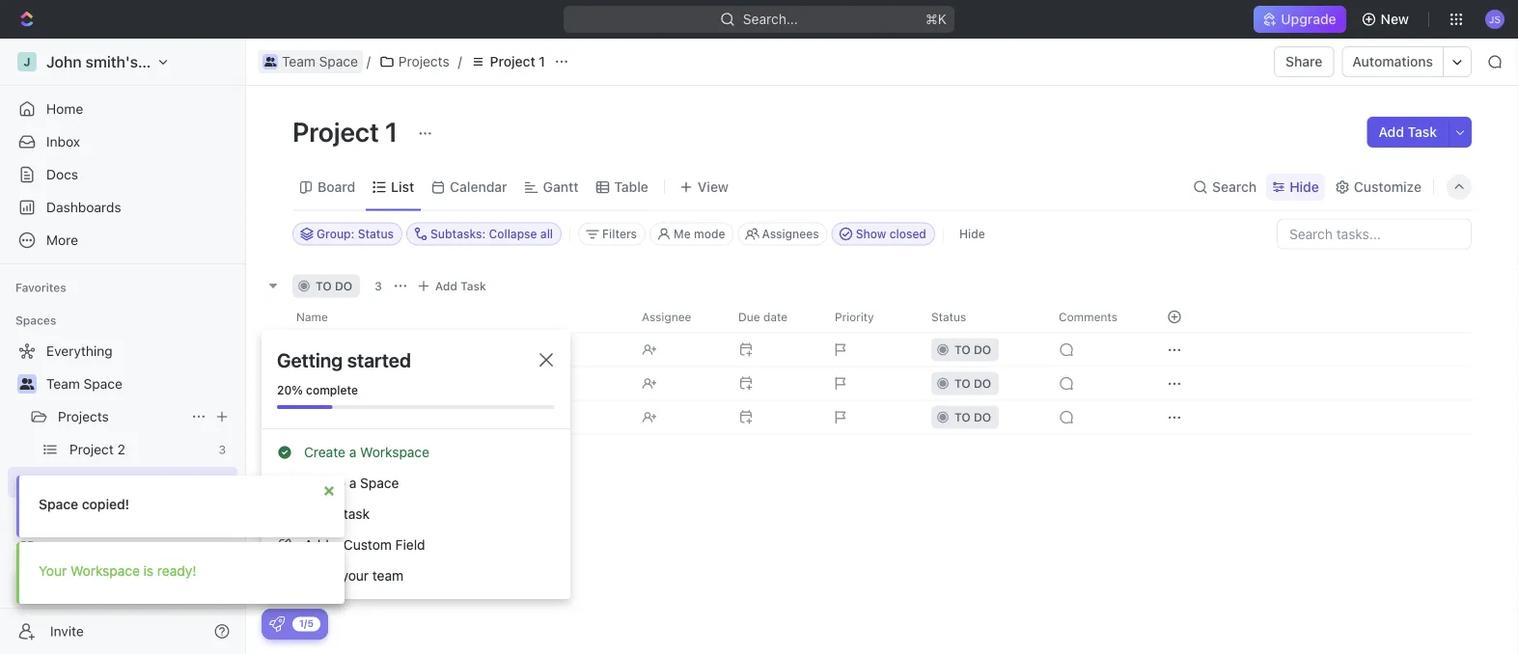 Task type: describe. For each thing, give the bounding box(es) containing it.
0 vertical spatial projects link
[[375, 50, 454, 73]]

close image
[[540, 353, 553, 367]]

show closed
[[856, 227, 927, 241]]

invite for invite your team
[[304, 568, 338, 584]]

view button
[[673, 165, 736, 210]]

add task for add task button to the top
[[1379, 124, 1438, 140]]

add up create a space
[[347, 443, 372, 459]]

20% complete
[[277, 383, 358, 397]]

share
[[1286, 54, 1323, 70]]

user group image inside tree
[[20, 379, 34, 390]]

hide inside button
[[960, 227, 986, 241]]

spaces
[[15, 314, 56, 327]]

add task for the bottom add task button
[[347, 443, 404, 459]]

view button
[[673, 174, 736, 201]]

started
[[347, 349, 411, 371]]

2 vertical spatial workspace
[[70, 563, 140, 579]]

2 for ‎task 2
[[380, 376, 388, 392]]

team inside tree
[[46, 376, 80, 392]]

trash link
[[133, 579, 163, 593]]

Search tasks... text field
[[1278, 220, 1472, 249]]

to do for ‎task 1 to do dropdown button
[[955, 343, 992, 357]]

me mode button
[[650, 223, 734, 246]]

1 inside sidebar navigation
[[119, 475, 125, 491]]

3 inside tree
[[219, 443, 226, 457]]

20%
[[277, 383, 303, 397]]

2 / from the left
[[458, 54, 462, 70]]

onboarding checklist button image
[[269, 617, 285, 632]]

hide inside dropdown button
[[1290, 179, 1320, 195]]

‎task for ‎task 1
[[347, 342, 376, 358]]

gantt link
[[539, 174, 579, 201]]

comments button
[[1048, 302, 1144, 333]]

calendar link
[[446, 174, 508, 201]]

field
[[396, 537, 425, 553]]

subtasks: collapse all
[[431, 227, 553, 241]]

name button
[[293, 302, 631, 333]]

more
[[46, 232, 78, 248]]

status button
[[920, 302, 1048, 333]]

due
[[739, 310, 760, 324]]

show
[[856, 227, 887, 241]]

to for 1st to do dropdown button from the bottom of the page
[[955, 411, 971, 424]]

john
[[46, 53, 82, 71]]

assignees button
[[738, 223, 828, 246]]

customize button
[[1329, 174, 1428, 201]]

ready!
[[157, 563, 196, 579]]

add up customize
[[1379, 124, 1405, 140]]

space copied!
[[39, 497, 129, 513]]

trash
[[133, 579, 163, 593]]

due date button
[[727, 302, 824, 333]]

show closed button
[[832, 223, 936, 246]]

all
[[541, 227, 553, 241]]

docs link
[[8, 159, 238, 190]]

dashboards link
[[8, 192, 238, 223]]

due date
[[739, 310, 788, 324]]

search button
[[1188, 174, 1263, 201]]

team
[[373, 568, 404, 584]]

to do for 1st to do dropdown button from the bottom of the page
[[955, 411, 992, 424]]

board
[[318, 179, 356, 195]]

to do button for ‎task 1
[[920, 333, 1048, 367]]

comments
[[1059, 310, 1118, 324]]

0 horizontal spatial team space link
[[46, 369, 234, 400]]

priority
[[835, 310, 874, 324]]

1 vertical spatial task
[[461, 280, 486, 293]]

assignee
[[642, 310, 692, 324]]

automations button
[[1344, 47, 1444, 76]]

project 2
[[70, 442, 125, 458]]

table link
[[611, 174, 649, 201]]

1 horizontal spatial team
[[282, 54, 316, 70]]

‎task 1 link
[[342, 336, 627, 364]]

1 vertical spatial add task
[[435, 280, 486, 293]]

0 vertical spatial add task button
[[1368, 117, 1449, 148]]

add up name dropdown button
[[435, 280, 458, 293]]

customize
[[1355, 179, 1422, 195]]

add down add a task
[[304, 537, 329, 553]]

to do button for ‎task 2
[[920, 366, 1048, 401]]

‎task 1
[[347, 342, 386, 358]]

0 vertical spatial projects
[[399, 54, 450, 70]]

me
[[674, 227, 691, 241]]

priority button
[[824, 302, 920, 333]]

0 vertical spatial project 1 link
[[466, 50, 550, 73]]

filters button
[[578, 223, 646, 246]]

getting
[[277, 349, 343, 371]]

team space inside tree
[[46, 376, 123, 392]]

a for task
[[333, 506, 340, 522]]

upgrade link
[[1255, 6, 1347, 33]]

assignees
[[762, 227, 819, 241]]

a for space
[[349, 476, 357, 491]]

assignee button
[[631, 302, 727, 333]]

invite for invite
[[50, 624, 84, 640]]

projects inside sidebar navigation
[[58, 409, 109, 425]]

‎task for ‎task 2
[[347, 376, 376, 392]]

home
[[46, 101, 83, 117]]

list link
[[387, 174, 414, 201]]

to for to do dropdown button related to ‎task 2
[[955, 377, 971, 391]]

inbox link
[[8, 126, 238, 157]]

getting started
[[277, 349, 411, 371]]

workspace for john smith's workspace
[[142, 53, 222, 71]]

js
[[1490, 13, 1501, 24]]

dashboards
[[46, 199, 121, 215]]

‎task 2 link
[[342, 370, 627, 398]]

favorites button
[[8, 276, 74, 299]]

project 1 inside sidebar navigation
[[70, 475, 125, 491]]

mode
[[694, 227, 726, 241]]

workspace for create a workspace
[[360, 445, 430, 461]]

project 1 link inside sidebar navigation
[[70, 467, 211, 498]]

group:
[[317, 227, 355, 241]]

0 horizontal spatial status
[[358, 227, 394, 241]]

create a space
[[304, 476, 399, 491]]

your workspace is ready!
[[39, 563, 196, 579]]

view
[[698, 179, 729, 195]]



Task type: vqa. For each thing, say whether or not it's contained in the screenshot.
Task name or type '/' for commands text box
no



Task type: locate. For each thing, give the bounding box(es) containing it.
⌘k
[[926, 11, 947, 27]]

invite your team
[[304, 568, 404, 584]]

a up create a space
[[349, 445, 357, 461]]

0 vertical spatial team space
[[282, 54, 358, 70]]

docs
[[46, 167, 78, 182]]

hide right the search
[[1290, 179, 1320, 195]]

to
[[316, 280, 332, 293], [955, 343, 971, 357], [955, 377, 971, 391], [955, 411, 971, 424], [117, 579, 129, 593]]

1 vertical spatial invite
[[50, 624, 84, 640]]

moved
[[75, 579, 114, 593]]

workspace inside sidebar navigation
[[142, 53, 222, 71]]

add task button
[[1368, 117, 1449, 148], [412, 275, 494, 298], [338, 440, 411, 463]]

new button
[[1354, 4, 1421, 35]]

2 vertical spatial add task
[[347, 443, 404, 459]]

copied!
[[82, 497, 129, 513]]

gantt
[[543, 179, 579, 195]]

task up create a space
[[375, 443, 404, 459]]

a up task
[[349, 476, 357, 491]]

your
[[39, 563, 67, 579]]

onboarding checklist button element
[[269, 617, 285, 632]]

0 horizontal spatial task
[[375, 443, 404, 459]]

team space link
[[258, 50, 363, 73], [46, 369, 234, 400]]

2 horizontal spatial workspace
[[360, 445, 430, 461]]

2 to do button from the top
[[920, 366, 1048, 401]]

custom
[[344, 537, 392, 553]]

hide
[[1290, 179, 1320, 195], [960, 227, 986, 241]]

1 vertical spatial ‎task
[[347, 376, 376, 392]]

0 horizontal spatial project 1
[[70, 475, 125, 491]]

task up name dropdown button
[[461, 280, 486, 293]]

projects link inside tree
[[58, 402, 183, 433]]

is
[[144, 563, 154, 579]]

calendar
[[450, 179, 508, 195]]

1 vertical spatial projects link
[[58, 402, 183, 433]]

‎task 2
[[347, 376, 388, 392]]

tree inside sidebar navigation
[[8, 336, 238, 597]]

home link
[[8, 94, 238, 125]]

1 create from the top
[[304, 445, 346, 461]]

add task up customize
[[1379, 124, 1438, 140]]

task up customize
[[1408, 124, 1438, 140]]

0 horizontal spatial 2
[[117, 442, 125, 458]]

2 horizontal spatial project 1
[[490, 54, 546, 70]]

space moved to trash
[[34, 579, 163, 593]]

1 horizontal spatial user group image
[[264, 57, 276, 67]]

add task button up create a space
[[338, 440, 411, 463]]

0 horizontal spatial projects
[[58, 409, 109, 425]]

0 horizontal spatial /
[[367, 54, 371, 70]]

search...
[[744, 11, 799, 27]]

do for 1st to do dropdown button from the bottom of the page
[[974, 411, 992, 424]]

your
[[341, 568, 369, 584]]

john smith's workspace
[[46, 53, 222, 71]]

1 vertical spatial team space
[[46, 376, 123, 392]]

share button
[[1275, 46, 1335, 77]]

projects
[[399, 54, 450, 70], [58, 409, 109, 425]]

upgrade
[[1282, 11, 1337, 27]]

1 horizontal spatial task
[[461, 280, 486, 293]]

0 horizontal spatial invite
[[50, 624, 84, 640]]

0 horizontal spatial 3
[[219, 443, 226, 457]]

to do for to do dropdown button related to ‎task 2
[[955, 377, 992, 391]]

1 vertical spatial create
[[304, 476, 346, 491]]

project 2 link
[[70, 435, 211, 465]]

0 vertical spatial workspace
[[142, 53, 222, 71]]

favorites
[[15, 281, 66, 295]]

0 vertical spatial status
[[358, 227, 394, 241]]

1 horizontal spatial status
[[932, 310, 967, 324]]

0 vertical spatial 2
[[380, 376, 388, 392]]

workspace left is
[[70, 563, 140, 579]]

0 horizontal spatial user group image
[[20, 379, 34, 390]]

new
[[1381, 11, 1410, 27]]

task for add task button to the top
[[1408, 124, 1438, 140]]

smith's
[[86, 53, 138, 71]]

0 horizontal spatial team space
[[46, 376, 123, 392]]

2
[[380, 376, 388, 392], [117, 442, 125, 458]]

0 vertical spatial ‎task
[[347, 342, 376, 358]]

1/5
[[299, 618, 314, 630]]

hide right closed
[[960, 227, 986, 241]]

‎task
[[347, 342, 376, 358], [347, 376, 376, 392]]

‎task up ‎task 2
[[347, 342, 376, 358]]

tree
[[8, 336, 238, 597]]

create up add a task
[[304, 476, 346, 491]]

0 vertical spatial project 1
[[490, 54, 546, 70]]

list
[[391, 179, 414, 195]]

hide button
[[1267, 174, 1326, 201]]

2 vertical spatial project 1
[[70, 475, 125, 491]]

user group image
[[264, 57, 276, 67], [20, 379, 34, 390]]

1 vertical spatial team space link
[[46, 369, 234, 400]]

a for workspace
[[349, 445, 357, 461]]

1 vertical spatial add task button
[[412, 275, 494, 298]]

1 vertical spatial hide
[[960, 227, 986, 241]]

search
[[1213, 179, 1257, 195]]

1 horizontal spatial projects link
[[375, 50, 454, 73]]

1 vertical spatial projects
[[58, 409, 109, 425]]

3 down group: status
[[375, 280, 382, 293]]

group: status
[[317, 227, 394, 241]]

1 horizontal spatial team space link
[[258, 50, 363, 73]]

2 horizontal spatial add task
[[1379, 124, 1438, 140]]

0 vertical spatial team
[[282, 54, 316, 70]]

0 vertical spatial team space link
[[258, 50, 363, 73]]

a down add a task
[[333, 537, 340, 553]]

1 horizontal spatial project 1
[[293, 115, 404, 147]]

add task up name dropdown button
[[435, 280, 486, 293]]

add left task
[[304, 506, 329, 522]]

0 horizontal spatial team
[[46, 376, 80, 392]]

invite inside sidebar navigation
[[50, 624, 84, 640]]

a for custom
[[333, 537, 340, 553]]

0 vertical spatial task
[[1408, 124, 1438, 140]]

a
[[349, 445, 357, 461], [349, 476, 357, 491], [333, 506, 340, 522], [333, 537, 340, 553]]

1 horizontal spatial hide
[[1290, 179, 1320, 195]]

0 horizontal spatial add task
[[347, 443, 404, 459]]

2 vertical spatial add task button
[[338, 440, 411, 463]]

1 horizontal spatial projects
[[399, 54, 450, 70]]

complete
[[306, 383, 358, 397]]

0 horizontal spatial project 1 link
[[70, 467, 211, 498]]

task
[[344, 506, 370, 522]]

0 vertical spatial hide
[[1290, 179, 1320, 195]]

0 vertical spatial create
[[304, 445, 346, 461]]

workspace
[[142, 53, 222, 71], [360, 445, 430, 461], [70, 563, 140, 579]]

1 horizontal spatial add task
[[435, 280, 486, 293]]

2 up copied!
[[117, 442, 125, 458]]

task
[[1408, 124, 1438, 140], [461, 280, 486, 293], [375, 443, 404, 459]]

john smith's workspace, , element
[[17, 52, 37, 71]]

1 vertical spatial 3
[[219, 443, 226, 457]]

1 horizontal spatial 3
[[375, 280, 382, 293]]

everything
[[46, 343, 113, 359]]

0 horizontal spatial hide
[[960, 227, 986, 241]]

2 inside sidebar navigation
[[117, 442, 125, 458]]

j
[[24, 55, 31, 69]]

0 horizontal spatial workspace
[[70, 563, 140, 579]]

1 horizontal spatial workspace
[[142, 53, 222, 71]]

closed
[[890, 227, 927, 241]]

space inside tree
[[84, 376, 123, 392]]

status inside status "dropdown button"
[[932, 310, 967, 324]]

0 vertical spatial add task
[[1379, 124, 1438, 140]]

1 / from the left
[[367, 54, 371, 70]]

me mode
[[674, 227, 726, 241]]

add task button up name dropdown button
[[412, 275, 494, 298]]

table
[[615, 179, 649, 195]]

inbox
[[46, 134, 80, 150]]

status right priority dropdown button
[[932, 310, 967, 324]]

0 vertical spatial user group image
[[264, 57, 276, 67]]

sidebar navigation
[[0, 39, 250, 655]]

‎task down getting started
[[347, 376, 376, 392]]

do for to do dropdown button related to ‎task 2
[[974, 377, 992, 391]]

1
[[539, 54, 546, 70], [385, 115, 398, 147], [380, 342, 386, 358], [119, 475, 125, 491]]

1 vertical spatial project 1 link
[[70, 467, 211, 498]]

1 vertical spatial workspace
[[360, 445, 430, 461]]

1 to do button from the top
[[920, 333, 1048, 367]]

1 vertical spatial project 1
[[293, 115, 404, 147]]

date
[[764, 310, 788, 324]]

0 horizontal spatial projects link
[[58, 402, 183, 433]]

name
[[296, 310, 328, 324]]

1 ‎task from the top
[[347, 342, 376, 358]]

1 vertical spatial 2
[[117, 442, 125, 458]]

add task button up customize
[[1368, 117, 1449, 148]]

2 create from the top
[[304, 476, 346, 491]]

projects link
[[375, 50, 454, 73], [58, 402, 183, 433]]

0 vertical spatial 3
[[375, 280, 382, 293]]

team space
[[282, 54, 358, 70], [46, 376, 123, 392]]

everything link
[[8, 336, 234, 367]]

workspace right smith's
[[142, 53, 222, 71]]

subtasks:
[[431, 227, 486, 241]]

filters
[[603, 227, 637, 241]]

add
[[1379, 124, 1405, 140], [435, 280, 458, 293], [347, 443, 372, 459], [304, 506, 329, 522], [304, 537, 329, 553]]

to for ‎task 1 to do dropdown button
[[955, 343, 971, 357]]

create a workspace
[[304, 445, 430, 461]]

1 vertical spatial user group image
[[20, 379, 34, 390]]

invite left your
[[304, 568, 338, 584]]

add a task
[[304, 506, 370, 522]]

1 horizontal spatial team space
[[282, 54, 358, 70]]

do for ‎task 1 to do dropdown button
[[974, 343, 992, 357]]

invite down moved
[[50, 624, 84, 640]]

to do button
[[920, 333, 1048, 367], [920, 366, 1048, 401], [920, 400, 1048, 435]]

1 horizontal spatial 2
[[380, 376, 388, 392]]

3 to do button from the top
[[920, 400, 1048, 435]]

task for the bottom add task button
[[375, 443, 404, 459]]

hide button
[[952, 223, 993, 246]]

workspace up create a space
[[360, 445, 430, 461]]

2 down started
[[380, 376, 388, 392]]

create for create a workspace
[[304, 445, 346, 461]]

1 horizontal spatial /
[[458, 54, 462, 70]]

2 horizontal spatial task
[[1408, 124, 1438, 140]]

more button
[[8, 225, 238, 256]]

add task up create a space
[[347, 443, 404, 459]]

1 vertical spatial team
[[46, 376, 80, 392]]

add a custom field
[[304, 537, 425, 553]]

1 vertical spatial status
[[932, 310, 967, 324]]

2 ‎task from the top
[[347, 376, 376, 392]]

tree containing everything
[[8, 336, 238, 597]]

3 right project 2 link
[[219, 443, 226, 457]]

2 vertical spatial task
[[375, 443, 404, 459]]

a left task
[[333, 506, 340, 522]]

automations
[[1353, 54, 1434, 70]]

2 for project 2
[[117, 442, 125, 458]]

project
[[490, 54, 536, 70], [293, 115, 379, 147], [70, 442, 114, 458], [70, 475, 115, 491]]

status right group:
[[358, 227, 394, 241]]

1 horizontal spatial project 1 link
[[466, 50, 550, 73]]

0 vertical spatial invite
[[304, 568, 338, 584]]

1 horizontal spatial invite
[[304, 568, 338, 584]]

create up create a space
[[304, 445, 346, 461]]

create for create a space
[[304, 476, 346, 491]]



